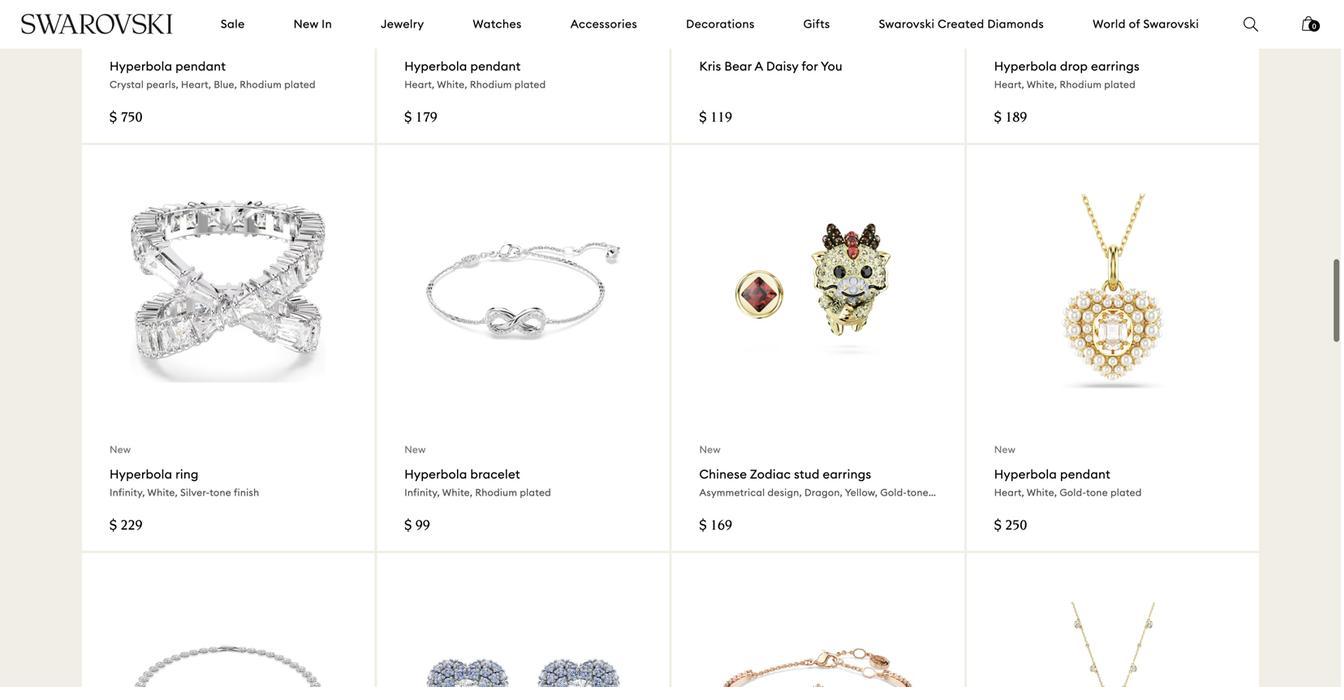 Task type: describe. For each thing, give the bounding box(es) containing it.
$ 229
[[110, 520, 142, 534]]

$ 189
[[994, 111, 1027, 126]]

hyperbola drop earrings heart, white, rhodium plated
[[994, 58, 1140, 91]]

rhodium inside hyperbola bracelet infinity, white, rhodium plated
[[475, 487, 517, 499]]

in
[[322, 17, 332, 31]]

swarovski inside world of swarovski link
[[1144, 17, 1199, 31]]

decorations link
[[686, 16, 755, 32]]

new for $ 229
[[110, 444, 131, 456]]

sale
[[221, 17, 245, 31]]

swarovski created diamonds
[[879, 17, 1044, 31]]

watches link
[[473, 16, 522, 32]]

swarovski image
[[20, 14, 174, 34]]

new in
[[294, 17, 332, 31]]

finish
[[234, 487, 259, 499]]

drop
[[1060, 58, 1088, 74]]

tone for ring
[[210, 487, 231, 499]]

hyperbola inside hyperbola drop earrings heart, white, rhodium plated
[[994, 58, 1057, 74]]

pendant for $ 250
[[1060, 467, 1111, 482]]

cart-mobile image image
[[1302, 16, 1315, 31]]

tone for pendant
[[1086, 487, 1108, 499]]

new for $ 250
[[994, 444, 1016, 456]]

new for $ 99
[[405, 444, 426, 456]]

chinese
[[699, 467, 747, 482]]

white, for $ 99
[[442, 487, 473, 499]]

watches
[[473, 17, 522, 31]]

infinity, for hyperbola bracelet
[[405, 487, 440, 499]]

created
[[938, 17, 985, 31]]

sale link
[[221, 16, 245, 32]]

daisy
[[766, 58, 799, 74]]

pendant for $ 750
[[175, 58, 226, 74]]

infinity, for hyperbola ring
[[110, 487, 145, 499]]

rhodium inside hyperbola pendant crystal pearls, heart, blue, rhodium plated
[[240, 78, 282, 91]]

pendant for $ 179
[[470, 58, 521, 74]]

heart, inside hyperbola drop earrings heart, white, rhodium plated
[[994, 78, 1025, 91]]

you
[[821, 58, 843, 74]]

silver-
[[180, 487, 210, 499]]

0
[[1313, 22, 1317, 30]]

hyperbola pendant heart, white, rhodium plated
[[405, 58, 546, 91]]

blue,
[[214, 78, 237, 91]]

accessories link
[[571, 16, 637, 32]]

hyperbola for $ 750
[[110, 58, 172, 74]]

gifts
[[804, 17, 830, 31]]

plated inside hyperbola pendant crystal pearls, heart, blue, rhodium plated
[[284, 78, 316, 91]]

kris bear a daisy for you
[[699, 58, 843, 74]]

white, for $ 179
[[437, 78, 467, 91]]

bracelet
[[470, 467, 520, 482]]

for
[[802, 58, 818, 74]]

world
[[1093, 17, 1126, 31]]

hyperbola for $ 250
[[994, 467, 1057, 482]]

gold-
[[1060, 487, 1086, 499]]



Task type: vqa. For each thing, say whether or not it's contained in the screenshot.
World of Swarovski
yes



Task type: locate. For each thing, give the bounding box(es) containing it.
swarovski inside swarovski created diamonds link
[[879, 17, 935, 31]]

new inside "link"
[[294, 17, 319, 31]]

new for $ 169
[[699, 444, 721, 456]]

hyperbola inside hyperbola pendant crystal pearls, heart, blue, rhodium plated
[[110, 58, 172, 74]]

rhodium inside hyperbola pendant heart, white, rhodium plated
[[470, 78, 512, 91]]

new up 'hyperbola pendant heart, white, gold-tone plated'
[[994, 444, 1016, 456]]

new
[[294, 17, 319, 31], [110, 35, 131, 47], [110, 444, 131, 456], [405, 444, 426, 456], [699, 444, 721, 456], [994, 444, 1016, 456]]

a
[[755, 58, 763, 74]]

1 vertical spatial earrings
[[823, 467, 872, 482]]

hyperbola ring infinity, white, silver-tone finish
[[110, 467, 259, 499]]

white, inside 'hyperbola pendant heart, white, gold-tone plated'
[[1027, 487, 1057, 499]]

0 horizontal spatial pendant
[[175, 58, 226, 74]]

new up hyperbola bracelet infinity, white, rhodium plated
[[405, 444, 426, 456]]

plated inside hyperbola drop earrings heart, white, rhodium plated
[[1104, 78, 1136, 91]]

white, up $ 179
[[437, 78, 467, 91]]

rhodium
[[240, 78, 282, 91], [470, 78, 512, 91], [1060, 78, 1102, 91], [475, 487, 517, 499]]

heart, left blue,
[[181, 78, 211, 91]]

tone inside 'hyperbola pendant heart, white, gold-tone plated'
[[1086, 487, 1108, 499]]

heart, inside hyperbola pendant crystal pearls, heart, blue, rhodium plated
[[181, 78, 211, 91]]

hyperbola bracelet infinity, white, rhodium plated
[[405, 467, 551, 499]]

white, for $ 229
[[147, 487, 178, 499]]

jewelry
[[381, 17, 424, 31]]

1 horizontal spatial earrings
[[1091, 58, 1140, 74]]

white, inside hyperbola ring infinity, white, silver-tone finish
[[147, 487, 178, 499]]

infinity,
[[110, 487, 145, 499], [405, 487, 440, 499]]

0 horizontal spatial earrings
[[823, 467, 872, 482]]

rhodium inside hyperbola drop earrings heart, white, rhodium plated
[[1060, 78, 1102, 91]]

0 horizontal spatial tone
[[210, 487, 231, 499]]

pendant inside hyperbola pendant heart, white, rhodium plated
[[470, 58, 521, 74]]

pendant up blue,
[[175, 58, 226, 74]]

2 infinity, from the left
[[405, 487, 440, 499]]

plated down bracelet
[[520, 487, 551, 499]]

$ 119
[[699, 111, 732, 126]]

0 horizontal spatial swarovski
[[879, 17, 935, 31]]

$ 179
[[405, 111, 437, 126]]

heart, inside 'hyperbola pendant heart, white, gold-tone plated'
[[994, 487, 1025, 499]]

0 vertical spatial earrings
[[1091, 58, 1140, 74]]

kris
[[699, 58, 721, 74]]

search image image
[[1244, 17, 1259, 32]]

decorations
[[686, 17, 755, 31]]

hyperbola up crystal
[[110, 58, 172, 74]]

white, down bracelet
[[442, 487, 473, 499]]

hyperbola for $ 229
[[110, 467, 172, 482]]

rhodium down watches link
[[470, 78, 512, 91]]

plated inside hyperbola bracelet infinity, white, rhodium plated
[[520, 487, 551, 499]]

chinese zodiac stud earrings
[[699, 467, 872, 482]]

heart, up $ 250
[[994, 487, 1025, 499]]

jewelry link
[[381, 16, 424, 32]]

swarovski right "of"
[[1144, 17, 1199, 31]]

pendant down watches link
[[470, 58, 521, 74]]

new in link
[[294, 16, 332, 32]]

earrings right the drop
[[1091, 58, 1140, 74]]

hyperbola inside 'hyperbola pendant heart, white, gold-tone plated'
[[994, 467, 1057, 482]]

hyperbola inside hyperbola pendant heart, white, rhodium plated
[[405, 58, 467, 74]]

1 infinity, from the left
[[110, 487, 145, 499]]

stud
[[794, 467, 820, 482]]

swarovski left created
[[879, 17, 935, 31]]

1 swarovski from the left
[[879, 17, 935, 31]]

$ 750
[[110, 111, 142, 126]]

swarovski created diamonds link
[[879, 16, 1044, 32]]

hyperbola inside hyperbola ring infinity, white, silver-tone finish
[[110, 467, 172, 482]]

bear
[[725, 58, 752, 74]]

hyperbola up $ 99
[[405, 467, 467, 482]]

1 horizontal spatial pendant
[[470, 58, 521, 74]]

hyperbola for $ 99
[[405, 467, 467, 482]]

of
[[1129, 17, 1140, 31]]

white, inside hyperbola pendant heart, white, rhodium plated
[[437, 78, 467, 91]]

$ 169
[[699, 520, 732, 534]]

pendant inside 'hyperbola pendant heart, white, gold-tone plated'
[[1060, 467, 1111, 482]]

hyperbola down jewelry link
[[405, 58, 467, 74]]

white, inside hyperbola drop earrings heart, white, rhodium plated
[[1027, 78, 1057, 91]]

new down 'swarovski' image
[[110, 35, 131, 47]]

hyperbola left ring at the left
[[110, 467, 172, 482]]

plated down world
[[1104, 78, 1136, 91]]

1 tone from the left
[[210, 487, 231, 499]]

plated inside hyperbola pendant heart, white, rhodium plated
[[515, 78, 546, 91]]

$ 99
[[405, 520, 430, 534]]

plated inside 'hyperbola pendant heart, white, gold-tone plated'
[[1111, 487, 1142, 499]]

heart, up $ 179
[[405, 78, 435, 91]]

infinity, inside hyperbola bracelet infinity, white, rhodium plated
[[405, 487, 440, 499]]

white,
[[437, 78, 467, 91], [1027, 78, 1057, 91], [147, 487, 178, 499], [442, 487, 473, 499], [1027, 487, 1057, 499]]

hyperbola
[[110, 58, 172, 74], [405, 58, 467, 74], [994, 58, 1057, 74], [110, 467, 172, 482], [405, 467, 467, 482], [994, 467, 1057, 482]]

rhodium right blue,
[[240, 78, 282, 91]]

1 horizontal spatial tone
[[1086, 487, 1108, 499]]

new left 'in'
[[294, 17, 319, 31]]

zodiac
[[750, 467, 791, 482]]

new up chinese on the right bottom
[[699, 444, 721, 456]]

rhodium down the drop
[[1060, 78, 1102, 91]]

earrings inside hyperbola drop earrings heart, white, rhodium plated
[[1091, 58, 1140, 74]]

plated right gold-
[[1111, 487, 1142, 499]]

pearls,
[[146, 78, 179, 91]]

infinity, inside hyperbola ring infinity, white, silver-tone finish
[[110, 487, 145, 499]]

tone
[[210, 487, 231, 499], [1086, 487, 1108, 499]]

pendant up gold-
[[1060, 467, 1111, 482]]

white, for $ 250
[[1027, 487, 1057, 499]]

2 tone from the left
[[1086, 487, 1108, 499]]

world of swarovski link
[[1093, 16, 1199, 32]]

pendant inside hyperbola pendant crystal pearls, heart, blue, rhodium plated
[[175, 58, 226, 74]]

pendant
[[175, 58, 226, 74], [470, 58, 521, 74], [1060, 467, 1111, 482]]

diamonds
[[988, 17, 1044, 31]]

hyperbola up $ 250
[[994, 467, 1057, 482]]

gifts link
[[804, 16, 830, 32]]

heart, inside hyperbola pendant heart, white, rhodium plated
[[405, 78, 435, 91]]

infinity, up $ 229
[[110, 487, 145, 499]]

0 link
[[1302, 15, 1320, 42]]

heart, up $ 189
[[994, 78, 1025, 91]]

plated down new in "link"
[[284, 78, 316, 91]]

white, inside hyperbola bracelet infinity, white, rhodium plated
[[442, 487, 473, 499]]

2 swarovski from the left
[[1144, 17, 1199, 31]]

rhodium down bracelet
[[475, 487, 517, 499]]

earrings
[[1091, 58, 1140, 74], [823, 467, 872, 482]]

hyperbola pendant heart, white, gold-tone plated
[[994, 467, 1142, 499]]

1 horizontal spatial swarovski
[[1144, 17, 1199, 31]]

ring
[[175, 467, 199, 482]]

new for $ 750
[[110, 35, 131, 47]]

$ 250
[[994, 520, 1027, 534]]

2 horizontal spatial pendant
[[1060, 467, 1111, 482]]

white, down ring at the left
[[147, 487, 178, 499]]

infinity, up $ 99
[[405, 487, 440, 499]]

hyperbola inside hyperbola bracelet infinity, white, rhodium plated
[[405, 467, 467, 482]]

hyperbola pendant crystal pearls, heart, blue, rhodium plated
[[110, 58, 316, 91]]

new up hyperbola ring infinity, white, silver-tone finish at the left of the page
[[110, 444, 131, 456]]

plated
[[284, 78, 316, 91], [515, 78, 546, 91], [1104, 78, 1136, 91], [520, 487, 551, 499], [1111, 487, 1142, 499]]

hyperbola for $ 179
[[405, 58, 467, 74]]

hyperbola down diamonds
[[994, 58, 1057, 74]]

white, up $ 189
[[1027, 78, 1057, 91]]

earrings right stud
[[823, 467, 872, 482]]

crystal
[[110, 78, 144, 91]]

white, left gold-
[[1027, 487, 1057, 499]]

tone inside hyperbola ring infinity, white, silver-tone finish
[[210, 487, 231, 499]]

0 horizontal spatial infinity,
[[110, 487, 145, 499]]

1 horizontal spatial infinity,
[[405, 487, 440, 499]]

heart,
[[181, 78, 211, 91], [405, 78, 435, 91], [994, 78, 1025, 91], [994, 487, 1025, 499]]

accessories
[[571, 17, 637, 31]]

swarovski
[[879, 17, 935, 31], [1144, 17, 1199, 31]]

plated down watches link
[[515, 78, 546, 91]]

world of swarovski
[[1093, 17, 1199, 31]]



